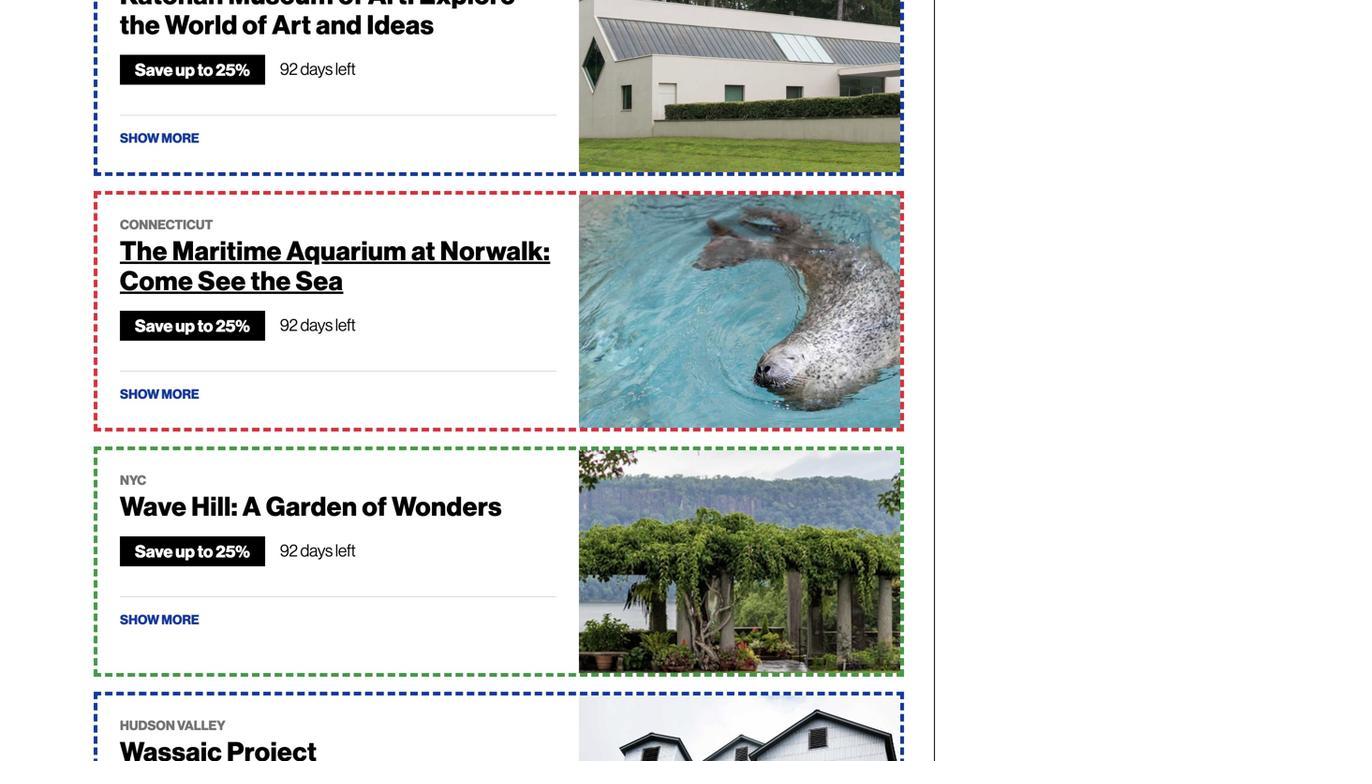 Task type: describe. For each thing, give the bounding box(es) containing it.
92 days left for a
[[280, 540, 356, 561]]

25% for hill:
[[216, 541, 250, 562]]

to for hill:
[[197, 541, 213, 562]]

92 days left for aquarium
[[280, 314, 356, 335]]

maritime
[[172, 234, 282, 267]]

hudson valley link
[[120, 718, 557, 762]]

show more button for wave
[[120, 612, 199, 628]]

come
[[120, 264, 193, 297]]

25% for maritime
[[216, 315, 250, 336]]

up for hill:
[[175, 541, 195, 562]]

museum
[[228, 0, 334, 11]]

show more button for the
[[120, 386, 199, 402]]

save up to 25% for hill:
[[135, 541, 250, 562]]

a
[[243, 490, 261, 523]]

nyc
[[120, 472, 146, 489]]

the
[[120, 234, 168, 267]]

katonah museum of art: explore the world of art and ideas
[[120, 0, 516, 41]]

wonders
[[392, 490, 502, 523]]

of left the art:
[[338, 0, 364, 11]]

more for hill:
[[161, 612, 199, 628]]

1 days from the top
[[300, 58, 333, 79]]

hudson
[[120, 718, 175, 734]]

1 25% from the top
[[216, 59, 250, 80]]

left for at
[[335, 314, 356, 335]]

connecticut
[[120, 216, 213, 233]]

up for maritime
[[175, 315, 195, 336]]

nyc wave hill: a garden of wonders
[[120, 472, 502, 523]]

world
[[165, 8, 238, 41]]

show for the maritime aquarium at norwalk: come see the sea
[[120, 386, 159, 402]]

show more for wave
[[120, 612, 199, 628]]

1 show more from the top
[[120, 130, 199, 146]]

1 save from the top
[[135, 59, 173, 80]]

norwalk:
[[440, 234, 550, 267]]

1 show more button from the top
[[120, 130, 199, 146]]

1 92 from the top
[[280, 58, 298, 79]]

the inside katonah museum of art: explore the world of art and ideas
[[120, 8, 160, 41]]

aquarium
[[286, 234, 407, 267]]

save for wave
[[135, 541, 173, 562]]

show for wave hill: a garden of wonders
[[120, 612, 159, 628]]

explore
[[419, 0, 516, 11]]

hill:
[[191, 490, 238, 523]]

92 for a
[[280, 540, 298, 561]]

garden
[[266, 490, 357, 523]]

ideas
[[367, 8, 434, 41]]

art:
[[368, 0, 415, 11]]

1 show from the top
[[120, 130, 159, 146]]

the inside connecticut the maritime aquarium at norwalk: come see the sea
[[251, 264, 291, 297]]

1 92 days left from the top
[[280, 58, 356, 79]]



Task type: locate. For each thing, give the bounding box(es) containing it.
2 up from the top
[[175, 315, 195, 336]]

to for maritime
[[197, 315, 213, 336]]

to down hill:
[[197, 541, 213, 562]]

2 25% from the top
[[216, 315, 250, 336]]

3 save up to 25% from the top
[[135, 541, 250, 562]]

0 vertical spatial save up to 25%
[[135, 59, 250, 80]]

2 left from the top
[[335, 314, 356, 335]]

up down world
[[175, 59, 195, 80]]

1 more from the top
[[161, 130, 199, 146]]

1 horizontal spatial the
[[251, 264, 291, 297]]

92 days left down "sea"
[[280, 314, 356, 335]]

0 vertical spatial show
[[120, 130, 159, 146]]

up down hill:
[[175, 541, 195, 562]]

1 vertical spatial show
[[120, 386, 159, 402]]

see
[[198, 264, 246, 297]]

left down and
[[335, 58, 356, 79]]

katonah
[[120, 0, 224, 11]]

1 vertical spatial to
[[197, 315, 213, 336]]

1 vertical spatial more
[[161, 386, 199, 402]]

save up to 25% down hill:
[[135, 541, 250, 562]]

wave
[[120, 490, 187, 523]]

left
[[335, 58, 356, 79], [335, 314, 356, 335], [335, 540, 356, 561]]

to down see
[[197, 315, 213, 336]]

2 92 from the top
[[280, 314, 298, 335]]

show more for the
[[120, 386, 199, 402]]

2 vertical spatial show more button
[[120, 612, 199, 628]]

2 days from the top
[[300, 314, 333, 335]]

1 vertical spatial 92 days left
[[280, 314, 356, 335]]

save up to 25% down world
[[135, 59, 250, 80]]

3 25% from the top
[[216, 541, 250, 562]]

2 save from the top
[[135, 315, 173, 336]]

92 down art
[[280, 58, 298, 79]]

2 vertical spatial 92 days left
[[280, 540, 356, 561]]

2 more from the top
[[161, 386, 199, 402]]

0 vertical spatial 92 days left
[[280, 58, 356, 79]]

3 to from the top
[[197, 541, 213, 562]]

3 show from the top
[[120, 612, 159, 628]]

of
[[338, 0, 364, 11], [242, 8, 267, 41], [362, 490, 387, 523]]

the left world
[[120, 8, 160, 41]]

of inside nyc wave hill: a garden of wonders
[[362, 490, 387, 523]]

2 show more button from the top
[[120, 386, 199, 402]]

1 vertical spatial show more button
[[120, 386, 199, 402]]

0 vertical spatial days
[[300, 58, 333, 79]]

2 vertical spatial days
[[300, 540, 333, 561]]

up
[[175, 59, 195, 80], [175, 315, 195, 336], [175, 541, 195, 562]]

the left "sea"
[[251, 264, 291, 297]]

92 for aquarium
[[280, 314, 298, 335]]

save up to 25% for maritime
[[135, 315, 250, 336]]

more for maritime
[[161, 386, 199, 402]]

2 vertical spatial 25%
[[216, 541, 250, 562]]

hudson valley
[[120, 718, 225, 734]]

3 show more from the top
[[120, 612, 199, 628]]

0 vertical spatial the
[[120, 8, 160, 41]]

1 save up to 25% from the top
[[135, 59, 250, 80]]

2 to from the top
[[197, 315, 213, 336]]

1 to from the top
[[197, 59, 213, 80]]

save down wave
[[135, 541, 173, 562]]

show
[[120, 130, 159, 146], [120, 386, 159, 402], [120, 612, 159, 628]]

days for a
[[300, 540, 333, 561]]

2 vertical spatial more
[[161, 612, 199, 628]]

connecticut the maritime aquarium at norwalk: come see the sea
[[120, 216, 550, 297]]

92 days left down katonah museum of art: explore the world of art and ideas
[[280, 58, 356, 79]]

save
[[135, 59, 173, 80], [135, 315, 173, 336], [135, 541, 173, 562]]

1 left from the top
[[335, 58, 356, 79]]

to
[[197, 59, 213, 80], [197, 315, 213, 336], [197, 541, 213, 562]]

1 vertical spatial 25%
[[216, 315, 250, 336]]

0 vertical spatial show more button
[[120, 130, 199, 146]]

92 days left
[[280, 58, 356, 79], [280, 314, 356, 335], [280, 540, 356, 561]]

1 vertical spatial days
[[300, 314, 333, 335]]

1 vertical spatial 92
[[280, 314, 298, 335]]

0 vertical spatial save
[[135, 59, 173, 80]]

2 vertical spatial up
[[175, 541, 195, 562]]

at
[[411, 234, 436, 267]]

3 92 days left from the top
[[280, 540, 356, 561]]

days
[[300, 58, 333, 79], [300, 314, 333, 335], [300, 540, 333, 561]]

0 vertical spatial left
[[335, 58, 356, 79]]

3 show more button from the top
[[120, 612, 199, 628]]

sea
[[296, 264, 343, 297]]

2 show more from the top
[[120, 386, 199, 402]]

25% down world
[[216, 59, 250, 80]]

1 vertical spatial save up to 25%
[[135, 315, 250, 336]]

25%
[[216, 59, 250, 80], [216, 315, 250, 336], [216, 541, 250, 562]]

1 vertical spatial left
[[335, 314, 356, 335]]

days down "sea"
[[300, 314, 333, 335]]

2 vertical spatial show more
[[120, 612, 199, 628]]

1 vertical spatial save
[[135, 315, 173, 336]]

92 days left down garden
[[280, 540, 356, 561]]

2 92 days left from the top
[[280, 314, 356, 335]]

0 vertical spatial 92
[[280, 58, 298, 79]]

left down garden
[[335, 540, 356, 561]]

3 92 from the top
[[280, 540, 298, 561]]

the
[[120, 8, 160, 41], [251, 264, 291, 297]]

0 vertical spatial up
[[175, 59, 195, 80]]

25% down see
[[216, 315, 250, 336]]

3 more from the top
[[161, 612, 199, 628]]

1 vertical spatial show more
[[120, 386, 199, 402]]

save up to 25% down see
[[135, 315, 250, 336]]

save up to 25%
[[135, 59, 250, 80], [135, 315, 250, 336], [135, 541, 250, 562]]

0 horizontal spatial the
[[120, 8, 160, 41]]

days for aquarium
[[300, 314, 333, 335]]

save for the
[[135, 315, 173, 336]]

1 up from the top
[[175, 59, 195, 80]]

0 vertical spatial 25%
[[216, 59, 250, 80]]

of right garden
[[362, 490, 387, 523]]

92 down "sea"
[[280, 314, 298, 335]]

art
[[272, 8, 311, 41]]

1 vertical spatial up
[[175, 315, 195, 336]]

0 vertical spatial show more
[[120, 130, 199, 146]]

days down katonah museum of art: explore the world of art and ideas
[[300, 58, 333, 79]]

2 vertical spatial save
[[135, 541, 173, 562]]

left down "sea"
[[335, 314, 356, 335]]

3 up from the top
[[175, 541, 195, 562]]

2 vertical spatial 92
[[280, 540, 298, 561]]

3 left from the top
[[335, 540, 356, 561]]

25% down hill:
[[216, 541, 250, 562]]

1 vertical spatial the
[[251, 264, 291, 297]]

92
[[280, 58, 298, 79], [280, 314, 298, 335], [280, 540, 298, 561]]

3 save from the top
[[135, 541, 173, 562]]

valley
[[177, 718, 225, 734]]

more
[[161, 130, 199, 146], [161, 386, 199, 402], [161, 612, 199, 628]]

2 vertical spatial save up to 25%
[[135, 541, 250, 562]]

to down world
[[197, 59, 213, 80]]

up down come on the left
[[175, 315, 195, 336]]

show more
[[120, 130, 199, 146], [120, 386, 199, 402], [120, 612, 199, 628]]

2 vertical spatial show
[[120, 612, 159, 628]]

92 down garden
[[280, 540, 298, 561]]

of left art
[[242, 8, 267, 41]]

2 save up to 25% from the top
[[135, 315, 250, 336]]

days down garden
[[300, 540, 333, 561]]

save down world
[[135, 59, 173, 80]]

and
[[316, 8, 362, 41]]

2 vertical spatial to
[[197, 541, 213, 562]]

left for garden
[[335, 540, 356, 561]]

0 vertical spatial to
[[197, 59, 213, 80]]

3 days from the top
[[300, 540, 333, 561]]

show more button
[[120, 130, 199, 146], [120, 386, 199, 402], [120, 612, 199, 628]]

2 vertical spatial left
[[335, 540, 356, 561]]

save down come on the left
[[135, 315, 173, 336]]

0 vertical spatial more
[[161, 130, 199, 146]]

2 show from the top
[[120, 386, 159, 402]]



Task type: vqa. For each thing, say whether or not it's contained in the screenshot.
Hudson Valley Dia Beacon
no



